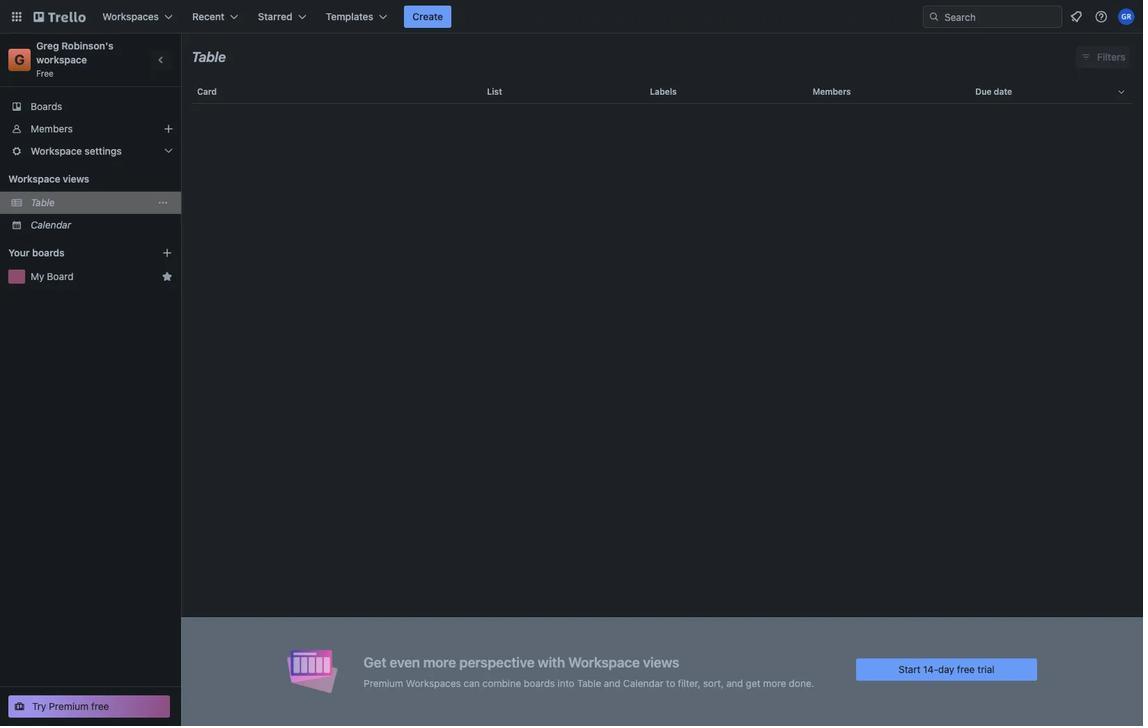 Task type: describe. For each thing, give the bounding box(es) containing it.
1 vertical spatial table
[[31, 197, 55, 208]]

settings
[[85, 145, 122, 157]]

get even more perspective with workspace views premium workspaces can combine boards into table and calendar to filter, sort, and get more done.
[[364, 654, 815, 689]]

free inside try premium free button
[[91, 700, 109, 712]]

filter,
[[678, 677, 701, 689]]

workspace views
[[8, 173, 89, 185]]

create
[[413, 10, 443, 22]]

your boards with 1 items element
[[8, 245, 141, 261]]

list button
[[482, 75, 645, 109]]

row containing card
[[192, 75, 1133, 109]]

0 horizontal spatial boards
[[32, 247, 65, 259]]

due date button
[[970, 75, 1133, 109]]

workspace for workspace settings
[[31, 145, 82, 157]]

try
[[32, 700, 46, 712]]

views inside "get even more perspective with workspace views premium workspaces can combine boards into table and calendar to filter, sort, and get more done."
[[643, 654, 680, 670]]

even
[[390, 654, 420, 670]]

boards link
[[0, 95, 181, 118]]

boards inside "get even more perspective with workspace views premium workspaces can combine boards into table and calendar to filter, sort, and get more done."
[[524, 677, 555, 689]]

open information menu image
[[1095, 10, 1109, 24]]

done.
[[789, 677, 815, 689]]

workspaces inside dropdown button
[[102, 10, 159, 22]]

combine
[[483, 677, 521, 689]]

robinson's
[[62, 40, 114, 52]]

card button
[[192, 75, 482, 109]]

starred icon image
[[162, 271, 173, 282]]

due date
[[976, 86, 1013, 97]]

sort,
[[704, 677, 724, 689]]

create button
[[404, 6, 452, 28]]

board
[[47, 270, 74, 282]]

recent
[[192, 10, 225, 22]]

try premium free button
[[8, 696, 170, 718]]

workspace inside "get even more perspective with workspace views premium workspaces can combine boards into table and calendar to filter, sort, and get more done."
[[569, 654, 640, 670]]

greg robinson's workspace free
[[36, 40, 116, 79]]

2 and from the left
[[727, 677, 744, 689]]

with
[[538, 654, 565, 670]]

1 horizontal spatial table
[[192, 49, 226, 65]]

workspace navigation collapse icon image
[[152, 50, 171, 70]]

workspaces inside "get even more perspective with workspace views premium workspaces can combine boards into table and calendar to filter, sort, and get more done."
[[406, 677, 461, 689]]

switch to… image
[[10, 10, 24, 24]]

into
[[558, 677, 575, 689]]

trial
[[978, 663, 995, 675]]

filters button
[[1077, 46, 1130, 68]]

1 and from the left
[[604, 677, 621, 689]]

14-
[[924, 663, 939, 675]]



Task type: vqa. For each thing, say whether or not it's contained in the screenshot.
Try Premium free
yes



Task type: locate. For each thing, give the bounding box(es) containing it.
templates
[[326, 10, 374, 22]]

1 horizontal spatial workspaces
[[406, 677, 461, 689]]

filters
[[1098, 51, 1126, 63]]

start
[[899, 663, 921, 675]]

table up card
[[192, 49, 226, 65]]

1 vertical spatial workspaces
[[406, 677, 461, 689]]

Search field
[[940, 6, 1062, 27]]

2 vertical spatial table
[[577, 677, 601, 689]]

1 vertical spatial premium
[[49, 700, 89, 712]]

free right day in the bottom right of the page
[[958, 663, 975, 675]]

workspace settings
[[31, 145, 122, 157]]

table right into
[[577, 677, 601, 689]]

0 vertical spatial premium
[[364, 677, 404, 689]]

1 horizontal spatial members
[[813, 86, 851, 97]]

labels
[[650, 86, 677, 97]]

boards down with
[[524, 677, 555, 689]]

labels button
[[645, 75, 808, 109]]

and
[[604, 677, 621, 689], [727, 677, 744, 689]]

workspaces down even
[[406, 677, 461, 689]]

table link
[[31, 196, 151, 210]]

my board button
[[31, 270, 156, 284]]

my
[[31, 270, 44, 282]]

to
[[667, 677, 676, 689]]

my board
[[31, 270, 74, 282]]

free
[[36, 68, 54, 79]]

calendar up your boards
[[31, 219, 71, 231]]

can
[[464, 677, 480, 689]]

0 horizontal spatial members
[[31, 123, 73, 135]]

more
[[423, 654, 456, 670], [764, 677, 787, 689]]

greg
[[36, 40, 59, 52]]

workspace down workspace settings
[[8, 173, 60, 185]]

starred button
[[250, 6, 315, 28]]

starred
[[258, 10, 293, 22]]

primary element
[[0, 0, 1144, 33]]

perspective
[[460, 654, 535, 670]]

calendar inside calendar link
[[31, 219, 71, 231]]

1 horizontal spatial calendar
[[624, 677, 664, 689]]

greg robinson (gregrobinson96) image
[[1119, 8, 1135, 25]]

2 horizontal spatial table
[[577, 677, 601, 689]]

1 horizontal spatial premium
[[364, 677, 404, 689]]

1 vertical spatial workspace
[[8, 173, 60, 185]]

free right try
[[91, 700, 109, 712]]

day
[[939, 663, 955, 675]]

calendar inside "get even more perspective with workspace views premium workspaces can combine boards into table and calendar to filter, sort, and get more done."
[[624, 677, 664, 689]]

views down workspace settings
[[63, 173, 89, 185]]

table down workspace views
[[31, 197, 55, 208]]

try premium free
[[32, 700, 109, 712]]

views up 'to'
[[643, 654, 680, 670]]

g
[[14, 52, 25, 68]]

get
[[364, 654, 387, 670]]

0 vertical spatial workspace
[[31, 145, 82, 157]]

workspaces up robinson's
[[102, 10, 159, 22]]

0 vertical spatial table
[[192, 49, 226, 65]]

g link
[[8, 49, 31, 71]]

1 horizontal spatial views
[[643, 654, 680, 670]]

premium
[[364, 677, 404, 689], [49, 700, 89, 712]]

calendar
[[31, 219, 71, 231], [624, 677, 664, 689]]

workspace up workspace views
[[31, 145, 82, 157]]

workspace inside dropdown button
[[31, 145, 82, 157]]

1 vertical spatial boards
[[524, 677, 555, 689]]

0 vertical spatial views
[[63, 173, 89, 185]]

search image
[[929, 11, 940, 22]]

0 horizontal spatial table
[[31, 197, 55, 208]]

add board image
[[162, 247, 173, 259]]

0 vertical spatial boards
[[32, 247, 65, 259]]

more right get
[[764, 677, 787, 689]]

1 vertical spatial free
[[91, 700, 109, 712]]

1 horizontal spatial and
[[727, 677, 744, 689]]

due
[[976, 86, 992, 97]]

workspaces
[[102, 10, 159, 22], [406, 677, 461, 689]]

date
[[994, 86, 1013, 97]]

more right even
[[423, 654, 456, 670]]

workspace
[[36, 54, 87, 66]]

workspaces button
[[94, 6, 181, 28]]

1 horizontal spatial more
[[764, 677, 787, 689]]

0 horizontal spatial workspaces
[[102, 10, 159, 22]]

0 horizontal spatial more
[[423, 654, 456, 670]]

start 14-day free trial link
[[856, 658, 1038, 681]]

back to home image
[[33, 6, 86, 28]]

calendar left 'to'
[[624, 677, 664, 689]]

workspace for workspace views
[[8, 173, 60, 185]]

0 notifications image
[[1068, 8, 1085, 25]]

recent button
[[184, 6, 247, 28]]

1 horizontal spatial boards
[[524, 677, 555, 689]]

0 vertical spatial more
[[423, 654, 456, 670]]

start 14-day free trial
[[899, 663, 995, 675]]

0 horizontal spatial free
[[91, 700, 109, 712]]

your boards
[[8, 247, 65, 259]]

1 vertical spatial more
[[764, 677, 787, 689]]

0 horizontal spatial calendar
[[31, 219, 71, 231]]

free
[[958, 663, 975, 675], [91, 700, 109, 712]]

table containing card
[[181, 75, 1144, 726]]

workspace settings button
[[0, 140, 181, 162]]

0 horizontal spatial and
[[604, 677, 621, 689]]

your
[[8, 247, 30, 259]]

boards
[[31, 100, 62, 112]]

premium right try
[[49, 700, 89, 712]]

0 vertical spatial members
[[813, 86, 851, 97]]

workspace
[[31, 145, 82, 157], [8, 173, 60, 185], [569, 654, 640, 670]]

boards up my board
[[32, 247, 65, 259]]

list
[[487, 86, 502, 97]]

workspace up into
[[569, 654, 640, 670]]

and left get
[[727, 677, 744, 689]]

card
[[197, 86, 217, 97]]

0 vertical spatial calendar
[[31, 219, 71, 231]]

table
[[181, 75, 1144, 726]]

members link
[[0, 118, 181, 140]]

table
[[192, 49, 226, 65], [31, 197, 55, 208], [577, 677, 601, 689]]

and right into
[[604, 677, 621, 689]]

0 horizontal spatial premium
[[49, 700, 89, 712]]

1 vertical spatial views
[[643, 654, 680, 670]]

0 vertical spatial workspaces
[[102, 10, 159, 22]]

1 horizontal spatial free
[[958, 663, 975, 675]]

members button
[[808, 75, 970, 109]]

boards
[[32, 247, 65, 259], [524, 677, 555, 689]]

greg robinson's workspace link
[[36, 40, 116, 66]]

table inside "get even more perspective with workspace views premium workspaces can combine boards into table and calendar to filter, sort, and get more done."
[[577, 677, 601, 689]]

views
[[63, 173, 89, 185], [643, 654, 680, 670]]

row
[[192, 75, 1133, 109]]

Table text field
[[192, 44, 226, 70]]

get
[[746, 677, 761, 689]]

0 vertical spatial free
[[958, 663, 975, 675]]

2 vertical spatial workspace
[[569, 654, 640, 670]]

premium inside button
[[49, 700, 89, 712]]

0 horizontal spatial views
[[63, 173, 89, 185]]

workspace actions menu image
[[158, 197, 169, 208]]

premium inside "get even more perspective with workspace views premium workspaces can combine boards into table and calendar to filter, sort, and get more done."
[[364, 677, 404, 689]]

free inside start 14-day free trial "link"
[[958, 663, 975, 675]]

members inside button
[[813, 86, 851, 97]]

premium down get
[[364, 677, 404, 689]]

1 vertical spatial members
[[31, 123, 73, 135]]

templates button
[[318, 6, 396, 28]]

1 vertical spatial calendar
[[624, 677, 664, 689]]

members
[[813, 86, 851, 97], [31, 123, 73, 135]]

calendar link
[[31, 218, 173, 232]]



